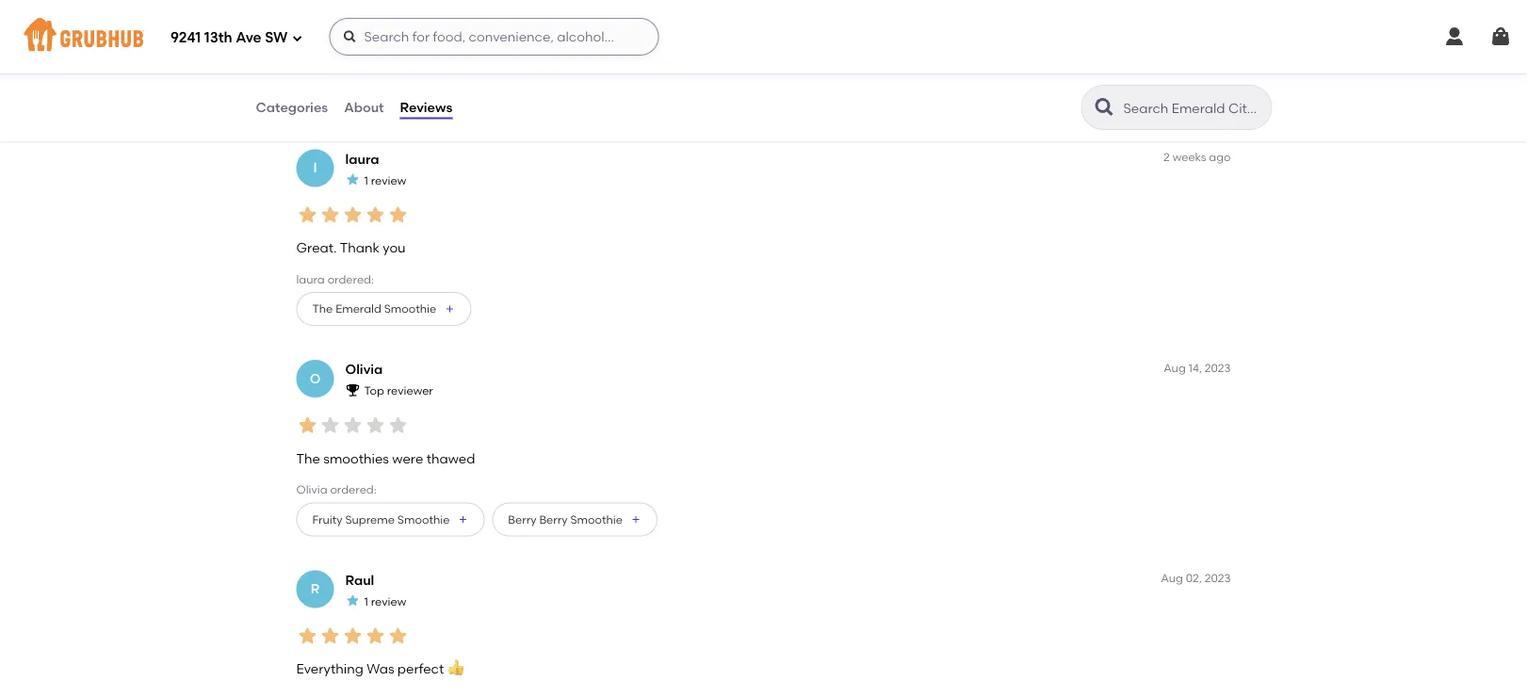 Task type: describe. For each thing, give the bounding box(es) containing it.
delivery
[[397, 37, 439, 51]]

smoothies
[[324, 451, 389, 467]]

great. thank you
[[296, 240, 406, 256]]

food
[[341, 18, 366, 31]]

sort
[[1038, 111, 1060, 125]]

berry berry smoothie button
[[492, 503, 658, 537]]

1 horizontal spatial svg image
[[343, 29, 358, 44]]

weeks
[[1173, 150, 1207, 164]]

olivia for olivia  ordered:
[[296, 483, 328, 497]]

order
[[486, 37, 516, 51]]

smoothie for the emerald smoothie
[[384, 302, 437, 316]]

top reviewer
[[364, 384, 433, 398]]

ordered: for thank
[[328, 272, 374, 286]]

perfect
[[398, 661, 444, 677]]

on
[[397, 18, 413, 31]]

olivia  ordered:
[[296, 483, 377, 497]]

1 berry from the left
[[508, 512, 537, 526]]

emerald
[[336, 302, 382, 316]]

2
[[1164, 150, 1170, 164]]

reviewer
[[387, 384, 433, 398]]

2 berry from the left
[[539, 512, 568, 526]]

plus icon image for berry berry smoothie
[[631, 514, 642, 525]]

the for the emerald smoothie
[[312, 302, 333, 316]]

the emerald smoothie button
[[296, 292, 471, 326]]

olivia for olivia
[[345, 361, 383, 377]]

laura for laura
[[345, 151, 379, 167]]

good food
[[308, 18, 366, 31]]

categories
[[256, 99, 328, 115]]

time
[[416, 18, 441, 31]]

everything
[[296, 661, 364, 677]]

plus icon image for fruity supreme smoothie
[[457, 514, 469, 525]]

about button
[[343, 74, 385, 141]]

fruity
[[312, 512, 343, 526]]

you
[[383, 240, 406, 256]]

2 weeks ago
[[1164, 150, 1231, 164]]

1 for laura
[[364, 173, 368, 187]]

1 review for raul
[[364, 595, 406, 608]]

Search Emerald City Smoothie search field
[[1122, 99, 1266, 117]]

smoothie for fruity supreme smoothie
[[398, 512, 450, 526]]

correct
[[486, 18, 528, 31]]

laura for laura ordered:
[[296, 272, 325, 286]]

reviews button
[[399, 74, 454, 141]]

aug for the smoothies were thawed
[[1164, 361, 1186, 374]]

Search for food, convenience, alcohol... search field
[[329, 18, 659, 56]]

👍
[[447, 661, 460, 677]]

by:
[[1063, 111, 1079, 125]]

sort by:
[[1038, 111, 1079, 125]]

smoothie for berry berry smoothie
[[571, 512, 623, 526]]

reviews
[[400, 99, 453, 115]]

top
[[364, 384, 384, 398]]

fruity supreme smoothie
[[312, 512, 450, 526]]

raul
[[345, 572, 374, 588]]

2023 for everything was perfect 👍
[[1205, 571, 1231, 585]]

the for the smoothies were thawed
[[296, 451, 320, 467]]

berry berry smoothie
[[508, 512, 623, 526]]

2023 for the smoothies were thawed
[[1205, 361, 1231, 374]]

thank
[[340, 240, 380, 256]]

svg image
[[1490, 25, 1513, 48]]

was
[[367, 661, 394, 677]]

9241 13th ave sw
[[171, 29, 288, 46]]



Task type: locate. For each thing, give the bounding box(es) containing it.
ordered: down smoothies
[[330, 483, 377, 497]]

1 vertical spatial aug
[[1161, 571, 1184, 585]]

0 horizontal spatial berry
[[508, 512, 537, 526]]

2023
[[1205, 361, 1231, 374], [1205, 571, 1231, 585]]

review down the raul
[[371, 595, 406, 608]]

svg image left svg icon
[[1444, 25, 1466, 48]]

02,
[[1186, 571, 1202, 585]]

plus icon image
[[444, 303, 455, 315], [457, 514, 469, 525], [631, 514, 642, 525]]

plus icon image for the emerald smoothie
[[444, 303, 455, 315]]

ordered: up emerald
[[328, 272, 374, 286]]

2 review from the top
[[371, 595, 406, 608]]

ago
[[1209, 150, 1231, 164]]

1 review for laura
[[364, 173, 406, 187]]

1 right l on the left top of the page
[[364, 173, 368, 187]]

fruity supreme smoothie button
[[296, 503, 485, 537]]

olivia
[[345, 361, 383, 377], [296, 483, 328, 497]]

review for laura
[[371, 173, 406, 187]]

svg image
[[1444, 25, 1466, 48], [343, 29, 358, 44], [292, 33, 303, 44]]

the smoothies were thawed
[[296, 451, 475, 467]]

1 1 review from the top
[[364, 173, 406, 187]]

ave
[[236, 29, 262, 46]]

0 vertical spatial review
[[371, 173, 406, 187]]

0 horizontal spatial laura
[[296, 272, 325, 286]]

1 vertical spatial 2023
[[1205, 571, 1231, 585]]

great.
[[296, 240, 337, 256]]

aug 02, 2023
[[1161, 571, 1231, 585]]

olivia up top
[[345, 361, 383, 377]]

review up you
[[371, 173, 406, 187]]

laura down great.
[[296, 272, 325, 286]]

0 vertical spatial 1 review
[[364, 173, 406, 187]]

0 vertical spatial aug
[[1164, 361, 1186, 374]]

1 review down the raul
[[364, 595, 406, 608]]

0 horizontal spatial olivia
[[296, 483, 328, 497]]

aug left 02,
[[1161, 571, 1184, 585]]

1 vertical spatial the
[[296, 451, 320, 467]]

the down laura ordered:
[[312, 302, 333, 316]]

9241
[[171, 29, 201, 46]]

supreme
[[345, 512, 395, 526]]

0 vertical spatial ordered:
[[328, 272, 374, 286]]

o
[[310, 371, 321, 387]]

star icon image
[[345, 172, 360, 187], [296, 203, 319, 226], [319, 203, 342, 226], [342, 203, 364, 226], [364, 203, 387, 226], [387, 203, 410, 226], [296, 414, 319, 437], [319, 414, 342, 437], [342, 414, 364, 437], [364, 414, 387, 437], [387, 414, 410, 437], [345, 593, 360, 608], [296, 625, 319, 647], [319, 625, 342, 647], [342, 625, 364, 647], [364, 625, 387, 647], [387, 625, 410, 647]]

svg image right sw
[[292, 33, 303, 44]]

on time delivery
[[397, 18, 441, 51]]

olivia up fruity
[[296, 483, 328, 497]]

plus icon image right 'berry berry smoothie'
[[631, 514, 642, 525]]

0 vertical spatial the
[[312, 302, 333, 316]]

1 vertical spatial olivia
[[296, 483, 328, 497]]

laura
[[345, 151, 379, 167], [296, 272, 325, 286]]

1 1 from the top
[[364, 173, 368, 187]]

plus icon image right the emerald smoothie
[[444, 303, 455, 315]]

1 down the raul
[[364, 595, 368, 608]]

aug
[[1164, 361, 1186, 374], [1161, 571, 1184, 585]]

review
[[371, 173, 406, 187], [371, 595, 406, 608]]

0 vertical spatial 1
[[364, 173, 368, 187]]

review for raul
[[371, 595, 406, 608]]

2 2023 from the top
[[1205, 571, 1231, 585]]

13th
[[204, 29, 232, 46]]

were
[[392, 451, 423, 467]]

r
[[311, 581, 320, 597]]

2 horizontal spatial plus icon image
[[631, 514, 642, 525]]

2 horizontal spatial svg image
[[1444, 25, 1466, 48]]

search icon image
[[1094, 96, 1116, 119]]

1 horizontal spatial plus icon image
[[457, 514, 469, 525]]

2023 right 02,
[[1205, 571, 1231, 585]]

main navigation navigation
[[0, 0, 1528, 74]]

the inside button
[[312, 302, 333, 316]]

1 horizontal spatial laura
[[345, 151, 379, 167]]

2 1 review from the top
[[364, 595, 406, 608]]

laura ordered:
[[296, 272, 374, 286]]

the
[[312, 302, 333, 316], [296, 451, 320, 467]]

correct order
[[486, 18, 528, 51]]

good
[[308, 18, 339, 31]]

trophy icon image
[[345, 383, 360, 398]]

0 vertical spatial olivia
[[345, 361, 383, 377]]

1 review
[[364, 173, 406, 187], [364, 595, 406, 608]]

1 vertical spatial ordered:
[[330, 483, 377, 497]]

1
[[364, 173, 368, 187], [364, 595, 368, 608]]

1 vertical spatial laura
[[296, 272, 325, 286]]

plus icon image inside fruity supreme smoothie button
[[457, 514, 469, 525]]

about
[[344, 99, 384, 115]]

aug 14, 2023
[[1164, 361, 1231, 374]]

berry
[[508, 512, 537, 526], [539, 512, 568, 526]]

1 review from the top
[[371, 173, 406, 187]]

1 vertical spatial review
[[371, 595, 406, 608]]

0 vertical spatial laura
[[345, 151, 379, 167]]

svg image right the good
[[343, 29, 358, 44]]

the emerald smoothie
[[312, 302, 437, 316]]

2023 right "14," at right bottom
[[1205, 361, 1231, 374]]

2 1 from the top
[[364, 595, 368, 608]]

ordered: for smoothies
[[330, 483, 377, 497]]

the up olivia  ordered:
[[296, 451, 320, 467]]

categories button
[[255, 74, 329, 141]]

laura right l on the left top of the page
[[345, 151, 379, 167]]

14,
[[1189, 361, 1202, 374]]

ordered:
[[328, 272, 374, 286], [330, 483, 377, 497]]

1 review up you
[[364, 173, 406, 187]]

everything was perfect 👍
[[296, 661, 460, 677]]

plus icon image down thawed
[[457, 514, 469, 525]]

plus icon image inside the emerald smoothie button
[[444, 303, 455, 315]]

sw
[[265, 29, 288, 46]]

plus icon image inside berry berry smoothie button
[[631, 514, 642, 525]]

1 vertical spatial 1
[[364, 595, 368, 608]]

0 vertical spatial 2023
[[1205, 361, 1231, 374]]

aug for everything was perfect 👍
[[1161, 571, 1184, 585]]

smoothie
[[384, 302, 437, 316], [398, 512, 450, 526], [571, 512, 623, 526]]

1 horizontal spatial berry
[[539, 512, 568, 526]]

1 2023 from the top
[[1205, 361, 1231, 374]]

aug left "14," at right bottom
[[1164, 361, 1186, 374]]

1 vertical spatial 1 review
[[364, 595, 406, 608]]

0 horizontal spatial plus icon image
[[444, 303, 455, 315]]

1 horizontal spatial olivia
[[345, 361, 383, 377]]

0 horizontal spatial svg image
[[292, 33, 303, 44]]

thawed
[[427, 451, 475, 467]]

1 for raul
[[364, 595, 368, 608]]

l
[[314, 160, 317, 176]]



Task type: vqa. For each thing, say whether or not it's contained in the screenshot.
Emerald
yes



